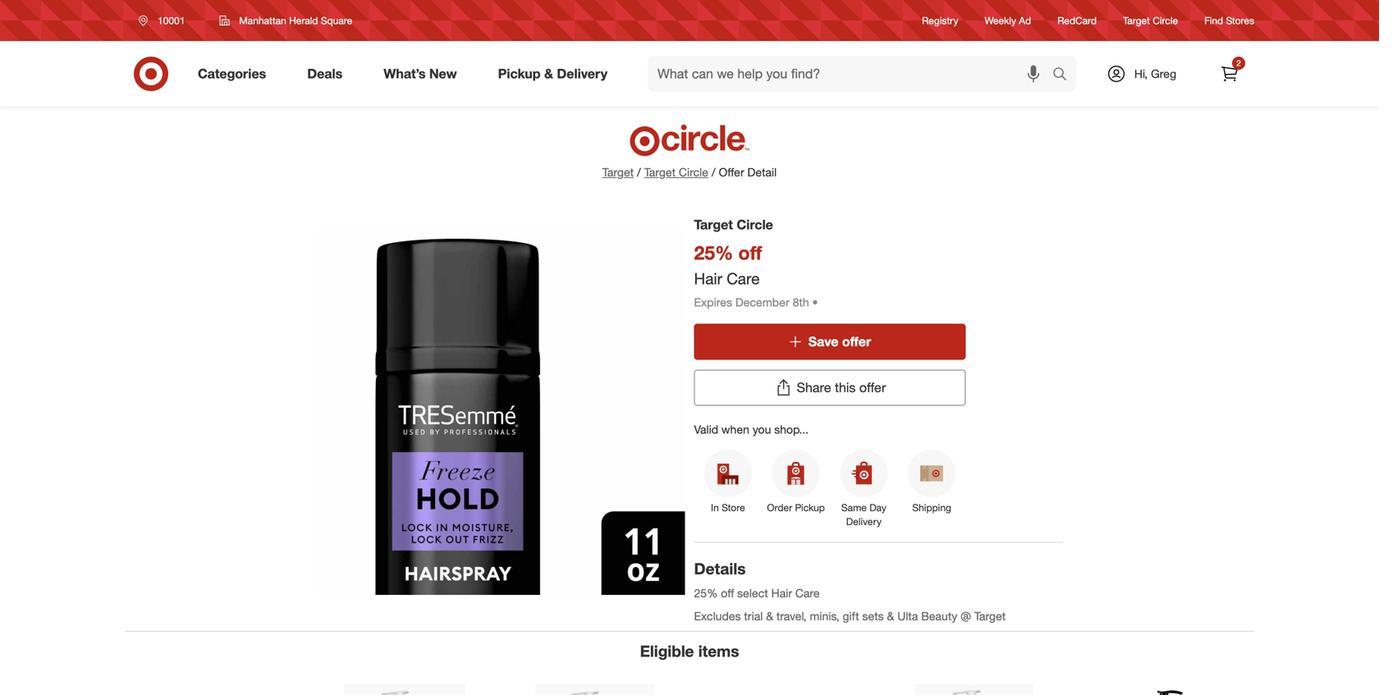 Task type: locate. For each thing, give the bounding box(es) containing it.
off
[[738, 241, 762, 264], [721, 586, 734, 601]]

0 vertical spatial offer
[[842, 334, 871, 350]]

travel,
[[776, 609, 807, 624]]

hair inside 25% off hair care expires december 8th •
[[694, 269, 722, 288]]

same
[[841, 502, 867, 514]]

circle left find
[[1153, 14, 1178, 27]]

ulta
[[897, 609, 918, 624]]

0 vertical spatial 25%
[[694, 241, 733, 264]]

0 horizontal spatial pickup
[[498, 66, 541, 82]]

What can we help you find? suggestions appear below search field
[[648, 56, 1056, 92]]

care
[[727, 269, 760, 288], [795, 586, 820, 601]]

hi,
[[1134, 66, 1148, 81]]

1 vertical spatial offer
[[859, 380, 886, 396]]

categories link
[[184, 56, 287, 92]]

gift
[[843, 609, 859, 624]]

target / target circle / offer detail
[[602, 165, 777, 179]]

off up excludes
[[721, 586, 734, 601]]

&
[[544, 66, 553, 82], [766, 609, 773, 624], [887, 609, 894, 624]]

0 vertical spatial target circle link
[[1123, 13, 1178, 28]]

offer right this
[[859, 380, 886, 396]]

target circle link
[[1123, 13, 1178, 28], [644, 164, 708, 181]]

pickup
[[498, 66, 541, 82], [795, 502, 825, 514]]

details 25% off select hair care
[[694, 559, 820, 601]]

0 vertical spatial hair
[[694, 269, 722, 288]]

0 vertical spatial delivery
[[557, 66, 607, 82]]

target circle
[[1123, 14, 1178, 27], [694, 217, 773, 233]]

items
[[698, 642, 739, 661]]

2 link
[[1212, 56, 1248, 92]]

deals link
[[293, 56, 363, 92]]

weekly ad link
[[985, 13, 1031, 28]]

1 horizontal spatial delivery
[[846, 516, 882, 528]]

care inside 25% off hair care expires december 8th •
[[727, 269, 760, 288]]

redcard link
[[1057, 13, 1097, 28]]

pickup right new on the left top of page
[[498, 66, 541, 82]]

@
[[961, 609, 971, 624]]

target down offer
[[694, 217, 733, 233]]

delivery
[[557, 66, 607, 82], [846, 516, 882, 528]]

1 vertical spatial 25%
[[694, 586, 718, 601]]

care up travel,
[[795, 586, 820, 601]]

1 horizontal spatial /
[[712, 165, 715, 179]]

25% up excludes
[[694, 586, 718, 601]]

manhattan
[[239, 14, 286, 27]]

december
[[735, 295, 789, 310]]

store
[[722, 502, 745, 514]]

0 vertical spatial off
[[738, 241, 762, 264]]

delivery inside same day delivery
[[846, 516, 882, 528]]

pickup right order
[[795, 502, 825, 514]]

target
[[1123, 14, 1150, 27], [602, 165, 634, 179], [644, 165, 676, 179], [694, 217, 733, 233], [974, 609, 1006, 624]]

eligible
[[640, 642, 694, 661]]

0 horizontal spatial &
[[544, 66, 553, 82]]

/ right target link at top left
[[637, 165, 641, 179]]

hair inside details 25% off select hair care
[[771, 586, 792, 601]]

1 horizontal spatial circle
[[737, 217, 773, 233]]

target circle link down target circle logo
[[644, 164, 708, 181]]

target right @
[[974, 609, 1006, 624]]

1 vertical spatial target circle link
[[644, 164, 708, 181]]

25%
[[694, 241, 733, 264], [694, 586, 718, 601]]

delivery for day
[[846, 516, 882, 528]]

25% off hair care expires december 8th •
[[694, 241, 818, 310]]

in store
[[711, 502, 745, 514]]

target inside 'link'
[[1123, 14, 1150, 27]]

1 vertical spatial care
[[795, 586, 820, 601]]

1 vertical spatial pickup
[[795, 502, 825, 514]]

target circle button
[[644, 164, 708, 181]]

0 horizontal spatial hair
[[694, 269, 722, 288]]

off inside details 25% off select hair care
[[721, 586, 734, 601]]

1 horizontal spatial care
[[795, 586, 820, 601]]

save
[[808, 334, 839, 350]]

delivery for &
[[557, 66, 607, 82]]

0 horizontal spatial /
[[637, 165, 641, 179]]

hair up travel,
[[771, 586, 792, 601]]

care up december
[[727, 269, 760, 288]]

target circle link up hi, greg
[[1123, 13, 1178, 28]]

1 horizontal spatial hair
[[771, 586, 792, 601]]

25% up the expires
[[694, 241, 733, 264]]

offer right 'save'
[[842, 334, 871, 350]]

0 horizontal spatial circle
[[679, 165, 708, 179]]

stores
[[1226, 14, 1254, 27]]

1 horizontal spatial target circle
[[1123, 14, 1178, 27]]

target up hi,
[[1123, 14, 1150, 27]]

hi, greg
[[1134, 66, 1176, 81]]

1 / from the left
[[637, 165, 641, 179]]

minis,
[[810, 609, 839, 624]]

target circle up hi, greg
[[1123, 14, 1178, 27]]

1 25% from the top
[[694, 241, 733, 264]]

0 horizontal spatial off
[[721, 586, 734, 601]]

target circle down offer
[[694, 217, 773, 233]]

2 25% from the top
[[694, 586, 718, 601]]

2 vertical spatial circle
[[737, 217, 773, 233]]

1 horizontal spatial target circle link
[[1123, 13, 1178, 28]]

find stores
[[1204, 14, 1254, 27]]

/
[[637, 165, 641, 179], [712, 165, 715, 179]]

offer
[[842, 334, 871, 350], [859, 380, 886, 396]]

0 horizontal spatial delivery
[[557, 66, 607, 82]]

hair
[[694, 269, 722, 288], [771, 586, 792, 601]]

redcard
[[1057, 14, 1097, 27]]

circle up 25% off hair care expires december 8th •
[[737, 217, 773, 233]]

circle down target circle logo
[[679, 165, 708, 179]]

/ left offer
[[712, 165, 715, 179]]

1 vertical spatial circle
[[679, 165, 708, 179]]

excludes trial & travel, minis, gift sets & ulta beauty @ target
[[694, 609, 1006, 624]]

off up december
[[738, 241, 762, 264]]

1 horizontal spatial pickup
[[795, 502, 825, 514]]

target left target circle button
[[602, 165, 634, 179]]

1 horizontal spatial off
[[738, 241, 762, 264]]

1 vertical spatial target circle
[[694, 217, 773, 233]]

1 vertical spatial off
[[721, 586, 734, 601]]

hair up the expires
[[694, 269, 722, 288]]

detail
[[747, 165, 777, 179]]

2 horizontal spatial circle
[[1153, 14, 1178, 27]]

offer
[[719, 165, 744, 179]]

1 vertical spatial hair
[[771, 586, 792, 601]]

what's new
[[384, 66, 457, 82]]

circle
[[1153, 14, 1178, 27], [679, 165, 708, 179], [737, 217, 773, 233]]

1 vertical spatial delivery
[[846, 516, 882, 528]]

what's
[[384, 66, 426, 82]]

0 vertical spatial care
[[727, 269, 760, 288]]

0 vertical spatial circle
[[1153, 14, 1178, 27]]

0 horizontal spatial care
[[727, 269, 760, 288]]

10001
[[158, 14, 185, 27]]



Task type: describe. For each thing, give the bounding box(es) containing it.
order pickup
[[767, 502, 825, 514]]

save offer
[[808, 334, 871, 350]]

2 horizontal spatial &
[[887, 609, 894, 624]]

target circle logo image
[[627, 123, 752, 158]]

save offer button
[[694, 324, 966, 360]]

share this offer button
[[694, 370, 966, 406]]

valid when you shop...
[[694, 422, 809, 437]]

deals
[[307, 66, 343, 82]]

new
[[429, 66, 457, 82]]

in
[[711, 502, 719, 514]]

when
[[721, 422, 749, 437]]

share
[[797, 380, 831, 396]]

you
[[753, 422, 771, 437]]

what's new link
[[370, 56, 477, 92]]

registry
[[922, 14, 958, 27]]

10001 button
[[128, 6, 202, 35]]

•
[[812, 295, 818, 310]]

search
[[1045, 67, 1084, 83]]

greg
[[1151, 66, 1176, 81]]

select
[[737, 586, 768, 601]]

2
[[1236, 58, 1241, 68]]

expires
[[694, 295, 732, 310]]

0 vertical spatial target circle
[[1123, 14, 1178, 27]]

offer inside button
[[842, 334, 871, 350]]

care inside details 25% off select hair care
[[795, 586, 820, 601]]

0 horizontal spatial target circle
[[694, 217, 773, 233]]

weekly
[[985, 14, 1016, 27]]

order
[[767, 502, 792, 514]]

trial
[[744, 609, 763, 624]]

eligible items
[[640, 642, 739, 661]]

off inside 25% off hair care expires december 8th •
[[738, 241, 762, 264]]

day
[[870, 502, 886, 514]]

shipping
[[912, 502, 951, 514]]

square
[[321, 14, 352, 27]]

share this offer
[[797, 380, 886, 396]]

search button
[[1045, 56, 1084, 95]]

valid
[[694, 422, 718, 437]]

herald
[[289, 14, 318, 27]]

circle inside 'link'
[[1153, 14, 1178, 27]]

find
[[1204, 14, 1223, 27]]

1 horizontal spatial &
[[766, 609, 773, 624]]

25% inside details 25% off select hair care
[[694, 586, 718, 601]]

pickup & delivery
[[498, 66, 607, 82]]

0 vertical spatial pickup
[[498, 66, 541, 82]]

beauty
[[921, 609, 957, 624]]

same day delivery
[[841, 502, 886, 528]]

details
[[694, 559, 746, 578]]

manhattan herald square button
[[209, 6, 363, 35]]

excludes
[[694, 609, 741, 624]]

8th
[[793, 295, 809, 310]]

2 / from the left
[[712, 165, 715, 179]]

sets
[[862, 609, 884, 624]]

shop...
[[774, 422, 809, 437]]

pickup & delivery link
[[484, 56, 628, 92]]

offer inside 'button'
[[859, 380, 886, 396]]

target link
[[602, 165, 634, 179]]

manhattan herald square
[[239, 14, 352, 27]]

0 horizontal spatial target circle link
[[644, 164, 708, 181]]

weekly ad
[[985, 14, 1031, 27]]

25% inside 25% off hair care expires december 8th •
[[694, 241, 733, 264]]

find stores link
[[1204, 13, 1254, 28]]

target right target link at top left
[[644, 165, 676, 179]]

this
[[835, 380, 856, 396]]

registry link
[[922, 13, 958, 28]]

ad
[[1019, 14, 1031, 27]]

categories
[[198, 66, 266, 82]]



Task type: vqa. For each thing, say whether or not it's contained in the screenshot.
detail
yes



